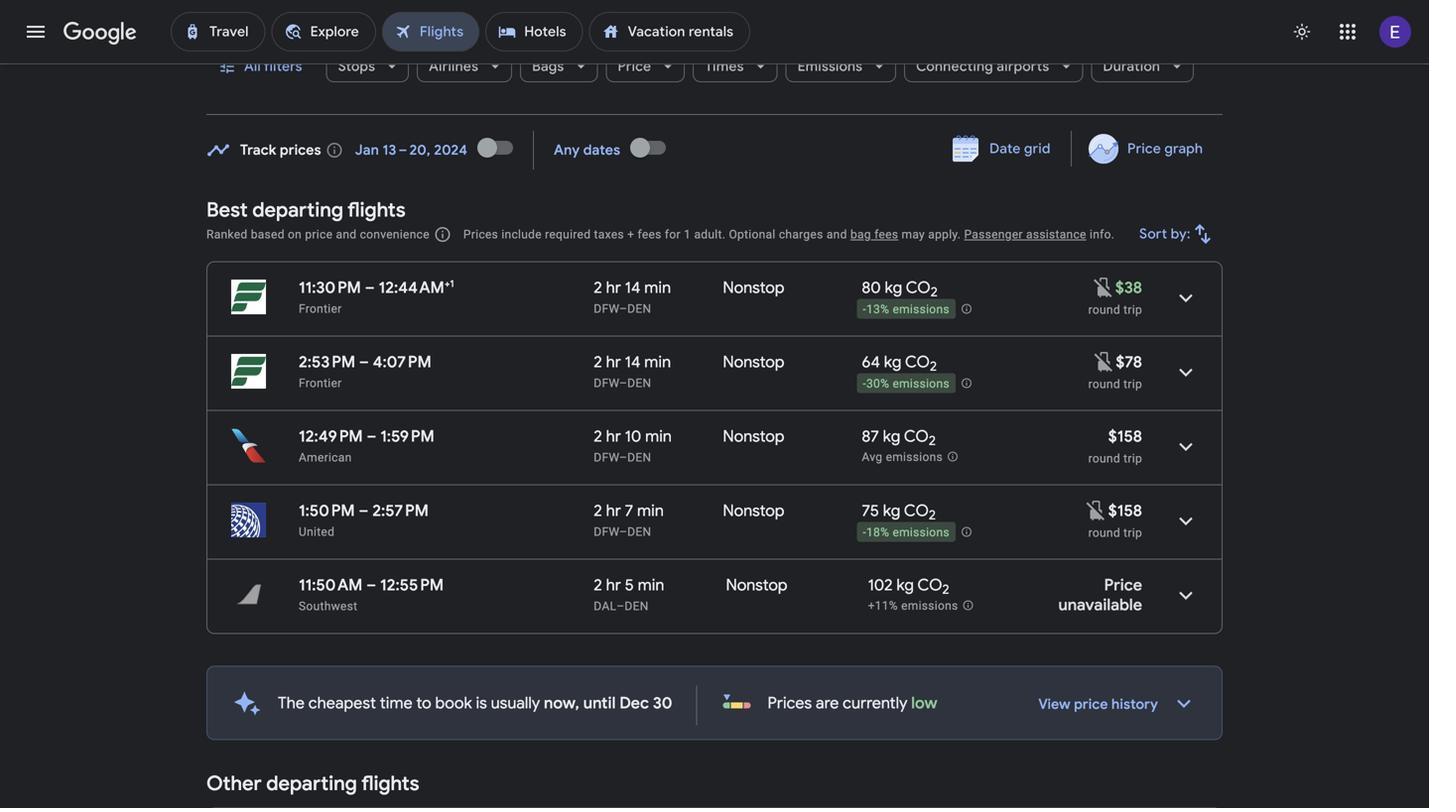 Task type: describe. For each thing, give the bounding box(es) containing it.
Arrival time: 2:57 PM. text field
[[372, 501, 429, 522]]

13%
[[866, 303, 889, 317]]

1 and from the left
[[336, 228, 357, 242]]

cheapest
[[308, 694, 376, 714]]

– inside 2:53 pm – 4:07 pm frontier
[[359, 352, 369, 373]]

airlines
[[429, 58, 478, 75]]

co for 64
[[905, 352, 930, 373]]

leaves dallas love field at 11:50 am on saturday, january 13 and arrives at denver international airport at 12:55 pm on saturday, january 13. element
[[299, 576, 444, 596]]

0 vertical spatial 1
[[684, 228, 691, 242]]

round trip for $38
[[1088, 303, 1142, 317]]

leaves dallas/fort worth international airport at 12:49 pm on saturday, january 13 and arrives at denver international airport at 1:59 pm on saturday, january 13. element
[[299, 427, 435, 447]]

view
[[1039, 696, 1071, 714]]

round trip for $78
[[1088, 378, 1142, 392]]

optional
[[729, 228, 776, 242]]

round trip for $158
[[1088, 527, 1142, 540]]

total duration 2 hr 14 min. element for 64
[[594, 352, 723, 376]]

best departing flights
[[206, 198, 406, 223]]

usually
[[491, 694, 540, 714]]

on
[[288, 228, 302, 242]]

emissions button
[[786, 43, 896, 90]]

1 vertical spatial price
[[1074, 696, 1108, 714]]

kg for 64
[[884, 352, 902, 373]]

2 hr 14 min dfw – den for 12:44 am
[[594, 278, 671, 316]]

include
[[502, 228, 542, 242]]

stops
[[338, 58, 375, 75]]

grid
[[1024, 140, 1051, 158]]

round inside $158 round trip
[[1088, 452, 1120, 466]]

learn more about tracked prices image
[[325, 141, 343, 159]]

Departure time: 1:50 PM. text field
[[299, 501, 355, 522]]

– inside 2 hr 10 min dfw – den
[[619, 451, 627, 465]]

flight details. leaves dallas/fort worth international airport at 1:50 pm on saturday, january 13 and arrives at denver international airport at 2:57 pm on saturday, january 13. image
[[1162, 498, 1210, 545]]

12:55 pm
[[380, 576, 444, 596]]

for
[[665, 228, 681, 242]]

+11% emissions
[[868, 600, 958, 614]]

nonstop for 75
[[723, 501, 785, 522]]

this price for this flight doesn't include overhead bin access. if you need a carry-on bag, use the bags filter to update prices. image
[[1085, 499, 1108, 523]]

1 frontier from the top
[[299, 302, 342, 316]]

10
[[625, 427, 641, 447]]

2:53 pm
[[299, 352, 355, 373]]

2 hr 7 min dfw – den
[[594, 501, 664, 539]]

sort by:
[[1140, 225, 1191, 243]]

are
[[816, 694, 839, 714]]

– inside "12:49 pm – 1:59 pm american"
[[367, 427, 377, 447]]

den for 4:07 pm
[[627, 377, 651, 391]]

30
[[653, 694, 672, 714]]

frontier inside 2:53 pm – 4:07 pm frontier
[[299, 377, 342, 391]]

den for 12:55 pm
[[625, 600, 649, 614]]

– inside 1:50 pm – 2:57 pm united
[[359, 501, 369, 522]]

this price for this flight doesn't include overhead bin access. if you need a carry-on bag, use the bags filter to update prices. image for $78
[[1092, 350, 1116, 374]]

price graph button
[[1076, 131, 1219, 167]]

taxes
[[594, 228, 624, 242]]

prices include required taxes + fees for 1 adult. optional charges and bag fees may apply. passenger assistance
[[463, 228, 1087, 242]]

trip inside $158 round trip
[[1124, 452, 1142, 466]]

flight details. leaves dallas/fort worth international airport at 11:30 pm on saturday, january 13 and arrives at denver international airport at 12:44 am on sunday, january 14. image
[[1162, 274, 1210, 322]]

view price history image
[[1160, 680, 1208, 728]]

currently
[[843, 694, 908, 714]]

total duration 2 hr 5 min. element
[[594, 576, 726, 599]]

7
[[625, 501, 633, 522]]

2 and from the left
[[827, 228, 847, 242]]

emissions down 102 kg co 2
[[901, 600, 958, 614]]

- for 64
[[863, 377, 866, 391]]

united
[[299, 526, 335, 539]]

11:30 pm – 12:44 am + 1
[[299, 278, 454, 298]]

american
[[299, 451, 352, 465]]

emissions for 64
[[893, 377, 950, 391]]

view price history
[[1039, 696, 1158, 714]]

80
[[862, 278, 881, 298]]

flight details. leaves dallas/fort worth international airport at 2:53 pm on saturday, january 13 and arrives at denver international airport at 4:07 pm on saturday, january 13. image
[[1162, 349, 1210, 397]]

nonstop for 64
[[723, 352, 785, 373]]

is
[[476, 694, 487, 714]]

2 inside 87 kg co 2
[[929, 433, 936, 450]]

-30% emissions
[[863, 377, 950, 391]]

2 up 2 hr 10 min dfw – den
[[594, 352, 602, 373]]

the cheapest time to book is usually now, until dec 30
[[278, 694, 672, 714]]

any
[[554, 141, 580, 159]]

2 inside "2 hr 5 min dal – den"
[[594, 576, 602, 596]]

kg for 80
[[885, 278, 902, 298]]

1:50 pm
[[299, 501, 355, 522]]

11:50 am – 12:55 pm southwest
[[299, 576, 444, 614]]

4:07 pm
[[373, 352, 432, 373]]

nonstop for 87
[[723, 427, 785, 447]]

nonstop flight. element for 102
[[726, 576, 788, 599]]

jan 13 – 20, 2024
[[355, 141, 468, 159]]

price for price
[[618, 58, 651, 75]]

Departure time: 11:30 PM. text field
[[299, 278, 361, 298]]

connecting
[[916, 58, 993, 75]]

price for price unavailable
[[1104, 576, 1142, 596]]

2:57 pm
[[372, 501, 429, 522]]

filters
[[264, 58, 302, 75]]

– inside "2 hr 5 min dal – den"
[[617, 600, 625, 614]]

bags button
[[520, 43, 598, 90]]

1:59 pm
[[380, 427, 435, 447]]

learn more about ranking image
[[434, 226, 451, 244]]

80 kg co 2
[[862, 278, 938, 301]]

stops button
[[326, 43, 409, 90]]

other
[[206, 772, 262, 797]]

this price for this flight doesn't include overhead bin access. if you need a carry-on bag, use the bags filter to update prices. image for $38
[[1092, 276, 1115, 299]]

book
[[435, 694, 472, 714]]

until
[[583, 694, 616, 714]]

round for $78
[[1088, 378, 1120, 392]]

2 inside 2 hr 10 min dfw – den
[[594, 427, 602, 447]]

passenger assistance button
[[964, 228, 1087, 242]]

dal
[[594, 600, 617, 614]]

dfw for 4:07 pm
[[594, 377, 619, 391]]

hr for 1:59 pm
[[606, 427, 621, 447]]

round for $38
[[1088, 303, 1120, 317]]

11:30 pm
[[299, 278, 361, 298]]

required
[[545, 228, 591, 242]]

by:
[[1171, 225, 1191, 243]]

bag fees button
[[851, 228, 898, 242]]

avg
[[862, 451, 883, 465]]

leaves dallas/fort worth international airport at 1:50 pm on saturday, january 13 and arrives at denver international airport at 2:57 pm on saturday, january 13. element
[[299, 501, 429, 522]]

flight details. leaves dallas/fort worth international airport at 12:49 pm on saturday, january 13 and arrives at denver international airport at 1:59 pm on saturday, january 13. image
[[1162, 423, 1210, 471]]

158 US dollars text field
[[1108, 501, 1142, 522]]

min for 2:57 pm
[[637, 501, 664, 522]]

12:44 am
[[379, 278, 445, 298]]

swap origin and destination. image
[[510, 3, 534, 27]]

best
[[206, 198, 248, 223]]

Arrival time: 4:07 PM. text field
[[373, 352, 432, 373]]

- for 75
[[863, 526, 866, 540]]

co for 80
[[906, 278, 931, 298]]

all filters
[[244, 58, 302, 75]]

$158 for $158 round trip
[[1108, 427, 1142, 447]]

den for 1:59 pm
[[627, 451, 651, 465]]

ranked
[[206, 228, 248, 242]]

none search field containing all filters
[[206, 0, 1223, 115]]

2 hr 10 min dfw – den
[[594, 427, 672, 465]]

- for 80
[[863, 303, 866, 317]]

unavailable
[[1058, 596, 1142, 616]]

graph
[[1164, 140, 1203, 158]]

Arrival time: 12:44 AM on  Sunday, January 14. text field
[[379, 278, 454, 298]]

jan
[[355, 141, 379, 159]]

kg for 102
[[897, 576, 914, 596]]

trip for $78
[[1124, 378, 1142, 392]]

min down the for
[[644, 278, 671, 298]]



Task type: locate. For each thing, give the bounding box(es) containing it.
2 inside 102 kg co 2
[[942, 582, 949, 599]]

87 kg co 2
[[862, 427, 936, 450]]

nonstop
[[723, 278, 785, 298], [723, 352, 785, 373], [723, 427, 785, 447], [723, 501, 785, 522], [726, 576, 788, 596]]

0 vertical spatial 14
[[625, 278, 641, 298]]

12:49 pm – 1:59 pm american
[[299, 427, 435, 465]]

trip for $158
[[1124, 527, 1142, 540]]

$78
[[1116, 352, 1142, 373]]

0 horizontal spatial price
[[305, 228, 333, 242]]

min for 1:59 pm
[[645, 427, 672, 447]]

1 horizontal spatial and
[[827, 228, 847, 242]]

trip down 38 us dollars text field at the top right of page
[[1124, 303, 1142, 317]]

track
[[240, 141, 276, 159]]

min for 12:55 pm
[[638, 576, 664, 596]]

kg right 64
[[884, 352, 902, 373]]

departing for best
[[252, 198, 343, 223]]

2 inside '2 hr 7 min dfw – den'
[[594, 501, 602, 522]]

round
[[1088, 303, 1120, 317], [1088, 378, 1120, 392], [1088, 452, 1120, 466], [1088, 527, 1120, 540]]

0 horizontal spatial and
[[336, 228, 357, 242]]

now,
[[544, 694, 580, 714]]

nonstop for 80
[[723, 278, 785, 298]]

0 vertical spatial -
[[863, 303, 866, 317]]

2 left 7 on the bottom left of page
[[594, 501, 602, 522]]

- down 75
[[863, 526, 866, 540]]

13 – 20,
[[383, 141, 431, 159]]

1 vertical spatial departing
[[266, 772, 357, 797]]

price graph
[[1127, 140, 1203, 158]]

1 vertical spatial $158
[[1108, 501, 1142, 522]]

all
[[244, 58, 261, 75]]

co up +11% emissions
[[918, 576, 942, 596]]

kg inside 80 kg co 2
[[885, 278, 902, 298]]

emissions for 80
[[893, 303, 950, 317]]

Departure time: 2:53 PM. text field
[[299, 352, 355, 373]]

1 $158 from the top
[[1108, 427, 1142, 447]]

kg for 87
[[883, 427, 901, 447]]

2 frontier from the top
[[299, 377, 342, 391]]

price inside price graph button
[[1127, 140, 1161, 158]]

price
[[305, 228, 333, 242], [1074, 696, 1108, 714]]

kg inside 64 kg co 2
[[884, 352, 902, 373]]

0 vertical spatial round trip
[[1088, 303, 1142, 317]]

prices
[[280, 141, 321, 159]]

fees left the for
[[638, 228, 662, 242]]

2 hr 14 min dfw – den
[[594, 278, 671, 316], [594, 352, 671, 391]]

date grid button
[[938, 131, 1067, 167]]

den for 2:57 pm
[[627, 526, 651, 539]]

assistance
[[1026, 228, 1087, 242]]

kg right 75
[[883, 501, 901, 522]]

1 vertical spatial 2 hr 14 min dfw – den
[[594, 352, 671, 391]]

track prices
[[240, 141, 321, 159]]

frontier
[[299, 302, 342, 316], [299, 377, 342, 391]]

duration button
[[1091, 43, 1194, 90]]

frontier down 11:30 pm
[[299, 302, 342, 316]]

price unavailable
[[1058, 576, 1142, 616]]

total duration 2 hr 10 min. element
[[594, 427, 723, 450]]

0 horizontal spatial +
[[445, 278, 450, 290]]

round for $158
[[1088, 527, 1120, 540]]

co inside 87 kg co 2
[[904, 427, 929, 447]]

4 dfw from the top
[[594, 526, 619, 539]]

-18% emissions
[[863, 526, 950, 540]]

2 total duration 2 hr 14 min. element from the top
[[594, 352, 723, 376]]

$158 left flight details. leaves dallas/fort worth international airport at 12:49 pm on saturday, january 13 and arrives at denver international airport at 1:59 pm on saturday, january 13. icon
[[1108, 427, 1142, 447]]

1 vertical spatial frontier
[[299, 377, 342, 391]]

departing up on
[[252, 198, 343, 223]]

and down best departing flights
[[336, 228, 357, 242]]

Arrival time: 12:55 PM. text field
[[380, 576, 444, 596]]

2 vertical spatial -
[[863, 526, 866, 540]]

2 inside 64 kg co 2
[[930, 358, 937, 375]]

1 fees from the left
[[638, 228, 662, 242]]

0 vertical spatial 2 hr 14 min dfw – den
[[594, 278, 671, 316]]

dec
[[620, 694, 649, 714]]

+ inside "11:30 pm – 12:44 am + 1"
[[445, 278, 450, 290]]

time
[[380, 694, 413, 714]]

kg inside 102 kg co 2
[[897, 576, 914, 596]]

price left "flight details. leaves dallas love field at 11:50 am on saturday, january 13 and arrives at denver international airport at 12:55 pm on saturday, january 13." icon
[[1104, 576, 1142, 596]]

2 round from the top
[[1088, 378, 1120, 392]]

3 trip from the top
[[1124, 452, 1142, 466]]

1 inside "11:30 pm – 12:44 am + 1"
[[450, 278, 454, 290]]

1 2 hr 14 min dfw – den from the top
[[594, 278, 671, 316]]

1 trip from the top
[[1124, 303, 1142, 317]]

1 vertical spatial 1
[[450, 278, 454, 290]]

3 dfw from the top
[[594, 451, 619, 465]]

2 up -13% emissions
[[931, 284, 938, 301]]

duration
[[1103, 58, 1160, 75]]

14
[[625, 278, 641, 298], [625, 352, 641, 373]]

hr inside '2 hr 7 min dfw – den'
[[606, 501, 621, 522]]

southwest
[[299, 600, 358, 614]]

bags
[[532, 58, 564, 75]]

min right 10
[[645, 427, 672, 447]]

airports
[[997, 58, 1049, 75]]

hr down taxes
[[606, 278, 621, 298]]

hr for 2:57 pm
[[606, 501, 621, 522]]

hr for 12:55 pm
[[606, 576, 621, 596]]

1 vertical spatial flights
[[361, 772, 419, 797]]

0 vertical spatial departing
[[252, 198, 343, 223]]

0 vertical spatial total duration 2 hr 14 min. element
[[594, 278, 723, 301]]

ranked based on price and convenience
[[206, 228, 430, 242]]

min up total duration 2 hr 10 min. element
[[644, 352, 671, 373]]

14 for 4:07 pm
[[625, 352, 641, 373]]

min right 5
[[638, 576, 664, 596]]

co up -18% emissions
[[904, 501, 929, 522]]

round down this price for this flight doesn't include overhead bin access. if you need a carry-on bag, use the bags filter to update prices. image
[[1088, 527, 1120, 540]]

- down 64
[[863, 377, 866, 391]]

round down $78
[[1088, 378, 1120, 392]]

total duration 2 hr 14 min. element up total duration 2 hr 10 min. element
[[594, 352, 723, 376]]

round trip
[[1088, 303, 1142, 317], [1088, 378, 1142, 392], [1088, 527, 1142, 540]]

emissions
[[893, 303, 950, 317], [893, 377, 950, 391], [886, 451, 943, 465], [893, 526, 950, 540], [901, 600, 958, 614]]

11:50 am
[[299, 576, 363, 596]]

2 inside 80 kg co 2
[[931, 284, 938, 301]]

kg right 80
[[885, 278, 902, 298]]

38 US dollars text field
[[1115, 278, 1142, 298]]

– left "12:55 pm"
[[366, 576, 376, 596]]

low
[[911, 694, 938, 714]]

1 horizontal spatial +
[[627, 228, 634, 242]]

departing
[[252, 198, 343, 223], [266, 772, 357, 797]]

any dates
[[554, 141, 621, 159]]

kg inside 87 kg co 2
[[883, 427, 901, 447]]

2 vertical spatial price
[[1104, 576, 1142, 596]]

1 vertical spatial round trip
[[1088, 378, 1142, 392]]

emissions down 80 kg co 2
[[893, 303, 950, 317]]

dfw down taxes
[[594, 302, 619, 316]]

total duration 2 hr 14 min. element for 80
[[594, 278, 723, 301]]

1 vertical spatial prices
[[768, 694, 812, 714]]

None search field
[[206, 0, 1223, 115]]

co inside 102 kg co 2
[[918, 576, 942, 596]]

– down taxes
[[619, 302, 627, 316]]

0 vertical spatial flights
[[348, 198, 406, 223]]

total duration 2 hr 14 min. element
[[594, 278, 723, 301], [594, 352, 723, 376]]

– left 1:59 pm
[[367, 427, 377, 447]]

102 kg co 2
[[868, 576, 949, 599]]

87
[[862, 427, 879, 447]]

2 hr 14 min dfw – den down taxes
[[594, 278, 671, 316]]

and left "bag" on the right of page
[[827, 228, 847, 242]]

1 vertical spatial price
[[1127, 140, 1161, 158]]

1 dfw from the top
[[594, 302, 619, 316]]

nonstop flight. element for 87
[[723, 427, 785, 450]]

hr left 7 on the bottom left of page
[[606, 501, 621, 522]]

75
[[862, 501, 879, 522]]

0 vertical spatial frontier
[[299, 302, 342, 316]]

2 dfw from the top
[[594, 377, 619, 391]]

– right 1:50 pm text box
[[359, 501, 369, 522]]

prices left are
[[768, 694, 812, 714]]

1 vertical spatial +
[[445, 278, 450, 290]]

leaves dallas/fort worth international airport at 11:30 pm on saturday, january 13 and arrives at denver international airport at 12:44 am on sunday, january 14. element
[[299, 278, 454, 298]]

flights for other departing flights
[[361, 772, 419, 797]]

flight details. leaves dallas love field at 11:50 am on saturday, january 13 and arrives at denver international airport at 12:55 pm on saturday, january 13. image
[[1162, 572, 1210, 620]]

1:50 pm – 2:57 pm united
[[299, 501, 429, 539]]

co for 75
[[904, 501, 929, 522]]

flights for best departing flights
[[348, 198, 406, 223]]

0 vertical spatial price
[[618, 58, 651, 75]]

flights down time
[[361, 772, 419, 797]]

$158 for $158
[[1108, 501, 1142, 522]]

1 horizontal spatial price
[[1074, 696, 1108, 714]]

apply.
[[928, 228, 961, 242]]

trip down 158 us dollars text field
[[1124, 452, 1142, 466]]

1 horizontal spatial prices
[[768, 694, 812, 714]]

2 up -18% emissions
[[929, 507, 936, 524]]

connecting airports
[[916, 58, 1049, 75]]

4 round from the top
[[1088, 527, 1120, 540]]

78 US dollars text field
[[1116, 352, 1142, 373]]

avg emissions
[[862, 451, 943, 465]]

trip for $38
[[1124, 303, 1142, 317]]

3 hr from the top
[[606, 427, 621, 447]]

0 vertical spatial $158
[[1108, 427, 1142, 447]]

2
[[594, 278, 602, 298], [931, 284, 938, 301], [594, 352, 602, 373], [930, 358, 937, 375], [594, 427, 602, 447], [929, 433, 936, 450], [594, 501, 602, 522], [929, 507, 936, 524], [594, 576, 602, 596], [942, 582, 949, 599]]

2 round trip from the top
[[1088, 378, 1142, 392]]

2024
[[434, 141, 468, 159]]

kg right 87 at the right of the page
[[883, 427, 901, 447]]

102
[[868, 576, 893, 596]]

times
[[705, 58, 744, 75]]

hr left 5
[[606, 576, 621, 596]]

nonstop flight. element for 80
[[723, 278, 785, 301]]

2 $158 from the top
[[1108, 501, 1142, 522]]

4 hr from the top
[[606, 501, 621, 522]]

price button
[[606, 43, 685, 90]]

1 total duration 2 hr 14 min. element from the top
[[594, 278, 723, 301]]

0 vertical spatial +
[[627, 228, 634, 242]]

-13% emissions
[[863, 303, 950, 317]]

2 down taxes
[[594, 278, 602, 298]]

min inside 2 hr 10 min dfw – den
[[645, 427, 672, 447]]

date
[[990, 140, 1021, 158]]

airlines button
[[417, 43, 512, 90]]

+ down learn more about ranking image
[[445, 278, 450, 290]]

prices for prices include required taxes + fees for 1 adult. optional charges and bag fees may apply. passenger assistance
[[463, 228, 498, 242]]

price right view
[[1074, 696, 1108, 714]]

1 round trip from the top
[[1088, 303, 1142, 317]]

round down 158 us dollars text field
[[1088, 452, 1120, 466]]

prices for prices are currently low
[[768, 694, 812, 714]]

158 US dollars text field
[[1108, 427, 1142, 447]]

2 up "-30% emissions"
[[930, 358, 937, 375]]

price
[[618, 58, 651, 75], [1127, 140, 1161, 158], [1104, 576, 1142, 596]]

3 round from the top
[[1088, 452, 1120, 466]]

2 - from the top
[[863, 377, 866, 391]]

+ right taxes
[[627, 228, 634, 242]]

0 vertical spatial this price for this flight doesn't include overhead bin access. if you need a carry-on bag, use the bags filter to update prices. image
[[1092, 276, 1115, 299]]

emissions down 87 kg co 2
[[886, 451, 943, 465]]

co up "-30% emissions"
[[905, 352, 930, 373]]

Departure time: 12:49 PM. text field
[[299, 427, 363, 447]]

departing right other
[[266, 772, 357, 797]]

Departure time: 11:50 AM. text field
[[299, 576, 363, 596]]

kg up +11% emissions
[[897, 576, 914, 596]]

– inside '2 hr 7 min dfw – den'
[[619, 526, 627, 539]]

hr inside 2 hr 10 min dfw – den
[[606, 427, 621, 447]]

min inside '2 hr 7 min dfw – den'
[[637, 501, 664, 522]]

kg for 75
[[883, 501, 901, 522]]

bag
[[851, 228, 871, 242]]

dfw for 2:57 pm
[[594, 526, 619, 539]]

co inside 80 kg co 2
[[906, 278, 931, 298]]

2 inside 75 kg co 2
[[929, 507, 936, 524]]

nonstop flight. element for 75
[[723, 501, 785, 525]]

– down the total duration 2 hr 5 min. element
[[617, 600, 625, 614]]

hr left 10
[[606, 427, 621, 447]]

price inside 'price unavailable'
[[1104, 576, 1142, 596]]

fees right "bag" on the right of page
[[875, 228, 898, 242]]

round trip down 38 us dollars text field at the top right of page
[[1088, 303, 1142, 317]]

1 round from the top
[[1088, 303, 1120, 317]]

– down 7 on the bottom left of page
[[619, 526, 627, 539]]

co for 87
[[904, 427, 929, 447]]

dfw down total duration 2 hr 7 min. element at the bottom
[[594, 526, 619, 539]]

round trip down $158 text box
[[1088, 527, 1142, 540]]

price right on
[[305, 228, 333, 242]]

min inside "2 hr 5 min dal – den"
[[638, 576, 664, 596]]

dfw inside '2 hr 7 min dfw – den'
[[594, 526, 619, 539]]

dfw up 2 hr 10 min dfw – den
[[594, 377, 619, 391]]

den inside 2 hr 10 min dfw – den
[[627, 451, 651, 465]]

dfw inside 2 hr 10 min dfw – den
[[594, 451, 619, 465]]

5 hr from the top
[[606, 576, 621, 596]]

times button
[[693, 43, 778, 90]]

1 right the 12:44 am
[[450, 278, 454, 290]]

main menu image
[[24, 20, 48, 44]]

2 up +11% emissions
[[942, 582, 949, 599]]

1 horizontal spatial 1
[[684, 228, 691, 242]]

2 trip from the top
[[1124, 378, 1142, 392]]

1 vertical spatial this price for this flight doesn't include overhead bin access. if you need a carry-on bag, use the bags filter to update prices. image
[[1092, 350, 1116, 374]]

1 vertical spatial total duration 2 hr 14 min. element
[[594, 352, 723, 376]]

based
[[251, 228, 285, 242]]

main content
[[206, 124, 1223, 809]]

trip down $158 text box
[[1124, 527, 1142, 540]]

sort by: button
[[1132, 210, 1223, 258]]

$158 left flight details. leaves dallas/fort worth international airport at 1:50 pm on saturday, january 13 and arrives at denver international airport at 2:57 pm on saturday, january 13. "image"
[[1108, 501, 1142, 522]]

nonstop flight. element for 64
[[723, 352, 785, 376]]

passenger
[[964, 228, 1023, 242]]

price right bags popup button at left top
[[618, 58, 651, 75]]

2 hr from the top
[[606, 352, 621, 373]]

price inside popup button
[[618, 58, 651, 75]]

- down 80
[[863, 303, 866, 317]]

min for 4:07 pm
[[644, 352, 671, 373]]

den inside '2 hr 7 min dfw – den'
[[627, 526, 651, 539]]

2 fees from the left
[[875, 228, 898, 242]]

hr up 2 hr 10 min dfw – den
[[606, 352, 621, 373]]

the
[[278, 694, 305, 714]]

this price for this flight doesn't include overhead bin access. if you need a carry-on bag, use the bags filter to update prices. image
[[1092, 276, 1115, 299], [1092, 350, 1116, 374]]

total duration 2 hr 7 min. element
[[594, 501, 723, 525]]

main content containing best departing flights
[[206, 124, 1223, 809]]

den inside "2 hr 5 min dal – den"
[[625, 600, 649, 614]]

12:49 pm
[[299, 427, 363, 447]]

nonstop for 102
[[726, 576, 788, 596]]

– up 10
[[619, 377, 627, 391]]

co inside 64 kg co 2
[[905, 352, 930, 373]]

nonstop flight. element
[[723, 278, 785, 301], [723, 352, 785, 376], [723, 427, 785, 450], [723, 501, 785, 525], [726, 576, 788, 599]]

co inside 75 kg co 2
[[904, 501, 929, 522]]

may
[[902, 228, 925, 242]]

date grid
[[990, 140, 1051, 158]]

co up -13% emissions
[[906, 278, 931, 298]]

hr inside "2 hr 5 min dal – den"
[[606, 576, 621, 596]]

0 horizontal spatial prices
[[463, 228, 498, 242]]

3 - from the top
[[863, 526, 866, 540]]

2 hr 5 min dal – den
[[594, 576, 664, 614]]

1 vertical spatial 14
[[625, 352, 641, 373]]

flights up the convenience at the left
[[348, 198, 406, 223]]

fees
[[638, 228, 662, 242], [875, 228, 898, 242]]

14 for 12:44 am
[[625, 278, 641, 298]]

2 up avg emissions
[[929, 433, 936, 450]]

–
[[365, 278, 375, 298], [619, 302, 627, 316], [359, 352, 369, 373], [619, 377, 627, 391], [367, 427, 377, 447], [619, 451, 627, 465], [359, 501, 369, 522], [619, 526, 627, 539], [366, 576, 376, 596], [617, 600, 625, 614]]

hr for 4:07 pm
[[606, 352, 621, 373]]

0 vertical spatial price
[[305, 228, 333, 242]]

trip down $78 text box
[[1124, 378, 1142, 392]]

emissions down 75 kg co 2
[[893, 526, 950, 540]]

change appearance image
[[1278, 8, 1326, 56]]

2 vertical spatial round trip
[[1088, 527, 1142, 540]]

– right 2:53 pm
[[359, 352, 369, 373]]

1 14 from the top
[[625, 278, 641, 298]]

den
[[627, 302, 651, 316], [627, 377, 651, 391], [627, 451, 651, 465], [627, 526, 651, 539], [625, 600, 649, 614]]

64
[[862, 352, 880, 373]]

$158 round trip
[[1088, 427, 1142, 466]]

emissions
[[798, 58, 863, 75]]

$158 inside $158 round trip
[[1108, 427, 1142, 447]]

64 kg co 2
[[862, 352, 937, 375]]

2 14 from the top
[[625, 352, 641, 373]]

– down 10
[[619, 451, 627, 465]]

3 round trip from the top
[[1088, 527, 1142, 540]]

– inside 11:50 am – 12:55 pm southwest
[[366, 576, 376, 596]]

2 up dal
[[594, 576, 602, 596]]

– right 11:30 pm text field
[[365, 278, 375, 298]]

co up avg emissions
[[904, 427, 929, 447]]

adult.
[[694, 228, 726, 242]]

emissions for 75
[[893, 526, 950, 540]]

price for price graph
[[1127, 140, 1161, 158]]

emissions down 64 kg co 2
[[893, 377, 950, 391]]

kg inside 75 kg co 2
[[883, 501, 901, 522]]

2 left 10
[[594, 427, 602, 447]]

total duration 2 hr 14 min. element down the for
[[594, 278, 723, 301]]

1 vertical spatial -
[[863, 377, 866, 391]]

frontier down departure time: 2:53 pm. text box
[[299, 377, 342, 391]]

find the best price region
[[206, 124, 1223, 183]]

0 vertical spatial prices
[[463, 228, 498, 242]]

dates
[[583, 141, 621, 159]]

round trip down $78 text box
[[1088, 378, 1142, 392]]

min right 7 on the bottom left of page
[[637, 501, 664, 522]]

2 hr 14 min dfw – den up 10
[[594, 352, 671, 391]]

prices right learn more about ranking image
[[463, 228, 498, 242]]

departing for other
[[266, 772, 357, 797]]

75 kg co 2
[[862, 501, 936, 524]]

1 hr from the top
[[606, 278, 621, 298]]

price left graph
[[1127, 140, 1161, 158]]

2 hr 14 min dfw – den for 4:07 pm
[[594, 352, 671, 391]]

1 - from the top
[[863, 303, 866, 317]]

co for 102
[[918, 576, 942, 596]]

dfw for 1:59 pm
[[594, 451, 619, 465]]

to
[[416, 694, 431, 714]]

5
[[625, 576, 634, 596]]

dfw down total duration 2 hr 10 min. element
[[594, 451, 619, 465]]

+11%
[[868, 600, 898, 614]]

other departing flights
[[206, 772, 419, 797]]

4 trip from the top
[[1124, 527, 1142, 540]]

round down 38 us dollars text field at the top right of page
[[1088, 303, 1120, 317]]

$38
[[1115, 278, 1142, 298]]

1 right the for
[[684, 228, 691, 242]]

1 horizontal spatial fees
[[875, 228, 898, 242]]

2 2 hr 14 min dfw – den from the top
[[594, 352, 671, 391]]

0 horizontal spatial fees
[[638, 228, 662, 242]]

Arrival time: 1:59 PM. text field
[[380, 427, 435, 447]]

leaves dallas/fort worth international airport at 2:53 pm on saturday, january 13 and arrives at denver international airport at 4:07 pm on saturday, january 13. element
[[299, 352, 432, 373]]

0 horizontal spatial 1
[[450, 278, 454, 290]]



Task type: vqa. For each thing, say whether or not it's contained in the screenshot.
Sunday, April 14, 2024 element
no



